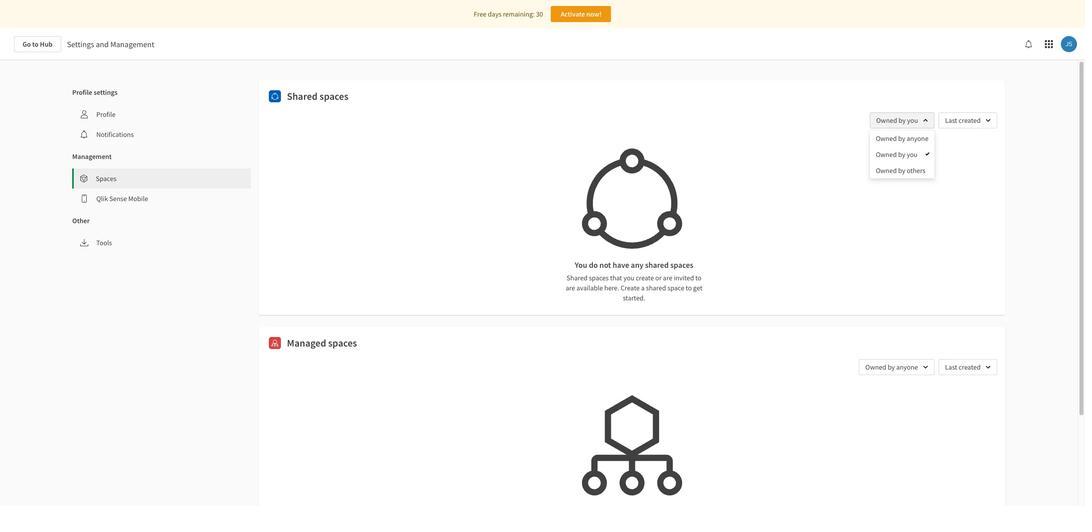 Task type: vqa. For each thing, say whether or not it's contained in the screenshot.
HERE.
yes



Task type: locate. For each thing, give the bounding box(es) containing it.
0 vertical spatial shared
[[646, 260, 669, 270]]

go to hub link
[[14, 36, 61, 52]]

1 horizontal spatial profile
[[96, 110, 116, 119]]

0 vertical spatial you
[[908, 116, 919, 125]]

other
[[72, 216, 90, 225]]

0 vertical spatial profile
[[72, 88, 92, 97]]

list box
[[870, 131, 935, 179]]

free days remaining: 30
[[474, 10, 543, 19]]

owned by you up owned by others
[[876, 150, 918, 159]]

0 vertical spatial owned by you
[[877, 116, 919, 125]]

to left get
[[686, 284, 692, 293]]

owned by you up owned by anyone
[[877, 116, 919, 125]]

spaces
[[96, 174, 116, 183]]

profile up notifications
[[96, 110, 116, 119]]

2 vertical spatial to
[[686, 284, 692, 293]]

0 vertical spatial to
[[32, 40, 39, 49]]

profile left settings
[[72, 88, 92, 97]]

owned by you inside field
[[877, 116, 919, 125]]

to up get
[[696, 274, 702, 283]]

are right 'or'
[[663, 274, 673, 283]]

1 vertical spatial shared
[[567, 274, 588, 283]]

profile settings
[[72, 88, 118, 97]]

profile
[[72, 88, 92, 97], [96, 110, 116, 119]]

owned inside field
[[877, 116, 898, 125]]

2 vertical spatial you
[[624, 274, 635, 283]]

shared up 'or'
[[646, 260, 669, 270]]

you up anyone
[[908, 116, 919, 125]]

owned down owned by you field
[[876, 134, 897, 143]]

qlik
[[96, 194, 108, 203]]

by
[[899, 116, 906, 125], [899, 134, 906, 143], [899, 150, 906, 159], [899, 166, 906, 175]]

do
[[589, 260, 598, 270]]

spaces
[[320, 90, 349, 102], [671, 260, 694, 270], [589, 274, 609, 283], [328, 337, 357, 349]]

2 horizontal spatial to
[[696, 274, 702, 283]]

0 vertical spatial shared
[[287, 90, 318, 102]]

1 owned by you from the top
[[877, 116, 919, 125]]

1 horizontal spatial shared
[[567, 274, 588, 283]]

not
[[600, 260, 611, 270]]

here.
[[605, 284, 620, 293]]

1 vertical spatial management
[[72, 152, 112, 161]]

1 vertical spatial are
[[566, 284, 576, 293]]

to right the go
[[32, 40, 39, 49]]

0 horizontal spatial to
[[32, 40, 39, 49]]

managed
[[287, 337, 326, 349]]

shared
[[287, 90, 318, 102], [567, 274, 588, 283]]

any
[[631, 260, 644, 270]]

you inside you do not have any shared spaces shared spaces that you create or are invited to are available here. create a shared space to get started.
[[624, 274, 635, 283]]

to
[[32, 40, 39, 49], [696, 274, 702, 283], [686, 284, 692, 293]]

settings
[[67, 39, 94, 49]]

shared down 'or'
[[646, 284, 667, 293]]

1 vertical spatial to
[[696, 274, 702, 283]]

4 owned from the top
[[876, 166, 897, 175]]

owned
[[877, 116, 898, 125], [876, 134, 897, 143], [876, 150, 897, 159], [876, 166, 897, 175]]

are left available
[[566, 284, 576, 293]]

or
[[656, 274, 662, 283]]

owned left others
[[876, 166, 897, 175]]

1 vertical spatial owned by you
[[876, 150, 918, 159]]

activate
[[561, 10, 585, 19]]

1 vertical spatial profile
[[96, 110, 116, 119]]

you inside field
[[908, 116, 919, 125]]

you do not have any shared spaces shared spaces that you create or are invited to are available here. create a shared space to get started.
[[566, 260, 703, 303]]

shared
[[646, 260, 669, 270], [646, 284, 667, 293]]

get
[[694, 284, 703, 293]]

by up owned by anyone
[[899, 116, 906, 125]]

are
[[663, 274, 673, 283], [566, 284, 576, 293]]

management
[[110, 39, 154, 49], [72, 152, 112, 161]]

owned up owned by anyone
[[877, 116, 898, 125]]

by left anyone
[[899, 134, 906, 143]]

Owned by you field
[[870, 112, 935, 129]]

owned by you
[[877, 116, 919, 125], [876, 150, 918, 159]]

1 owned from the top
[[877, 116, 898, 125]]

1 horizontal spatial are
[[663, 274, 673, 283]]

free
[[474, 10, 487, 19]]

owned up owned by others
[[876, 150, 897, 159]]

by inside field
[[899, 116, 906, 125]]

create
[[636, 274, 654, 283]]

by down owned by anyone
[[899, 150, 906, 159]]

you up the create
[[624, 274, 635, 283]]

1 horizontal spatial to
[[686, 284, 692, 293]]

you
[[575, 260, 588, 270]]

0 horizontal spatial profile
[[72, 88, 92, 97]]

management up spaces at the left top of page
[[72, 152, 112, 161]]

management right and
[[110, 39, 154, 49]]

profile for profile settings
[[72, 88, 92, 97]]

you
[[908, 116, 919, 125], [907, 150, 918, 159], [624, 274, 635, 283]]

0 vertical spatial are
[[663, 274, 673, 283]]

profile for profile
[[96, 110, 116, 119]]

you up others
[[907, 150, 918, 159]]



Task type: describe. For each thing, give the bounding box(es) containing it.
remaining:
[[503, 10, 535, 19]]

create
[[621, 284, 640, 293]]

notifications
[[96, 130, 134, 139]]

1 vertical spatial you
[[907, 150, 918, 159]]

and
[[96, 39, 109, 49]]

0 vertical spatial management
[[110, 39, 154, 49]]

a
[[642, 284, 645, 293]]

qlik sense mobile
[[96, 194, 148, 203]]

tools link
[[72, 233, 251, 253]]

now!
[[587, 10, 602, 19]]

others
[[907, 166, 926, 175]]

days
[[488, 10, 502, 19]]

settings and management
[[67, 39, 154, 49]]

managed spaces
[[287, 337, 357, 349]]

sense
[[109, 194, 127, 203]]

go to hub
[[23, 40, 52, 49]]

activate now!
[[561, 10, 602, 19]]

invited
[[674, 274, 694, 283]]

30
[[536, 10, 543, 19]]

2 owned by you from the top
[[876, 150, 918, 159]]

2 owned from the top
[[876, 134, 897, 143]]

go
[[23, 40, 31, 49]]

activate now! link
[[551, 6, 612, 22]]

3 owned from the top
[[876, 150, 897, 159]]

to inside "link"
[[32, 40, 39, 49]]

profile link
[[72, 104, 251, 124]]

0 horizontal spatial are
[[566, 284, 576, 293]]

available
[[577, 284, 603, 293]]

have
[[613, 260, 630, 270]]

shared spaces
[[287, 90, 349, 102]]

notifications link
[[72, 124, 251, 145]]

by left others
[[899, 166, 906, 175]]

1 vertical spatial shared
[[646, 284, 667, 293]]

shared inside you do not have any shared spaces shared spaces that you create or are invited to are available here. create a shared space to get started.
[[567, 274, 588, 283]]

spaces link
[[74, 169, 251, 189]]

anyone
[[907, 134, 929, 143]]

hub
[[40, 40, 52, 49]]

settings
[[94, 88, 118, 97]]

owned by others
[[876, 166, 926, 175]]

0 horizontal spatial shared
[[287, 90, 318, 102]]

started.
[[623, 294, 646, 303]]

space
[[668, 284, 685, 293]]

owned by anyone
[[876, 134, 929, 143]]

tools
[[96, 238, 112, 247]]

that
[[610, 274, 623, 283]]

mobile
[[128, 194, 148, 203]]

qlik sense mobile link
[[72, 189, 251, 209]]

list box containing owned by anyone
[[870, 131, 935, 179]]



